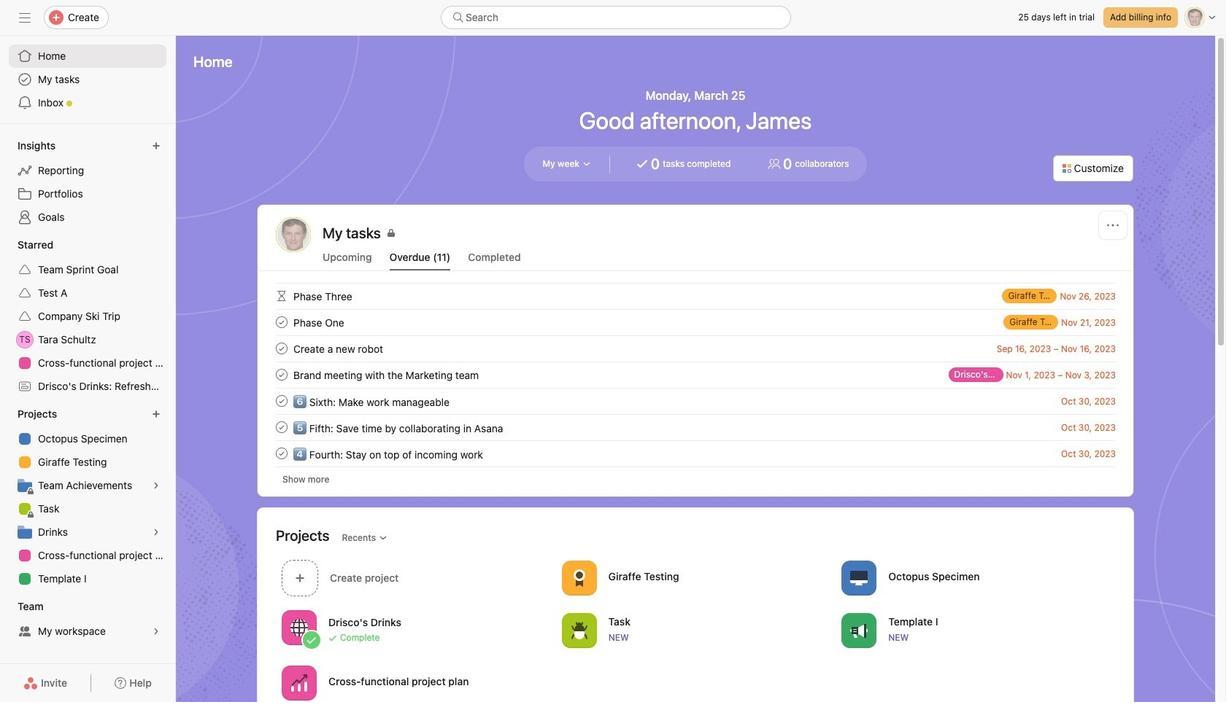 Task type: describe. For each thing, give the bounding box(es) containing it.
3 list item from the top
[[258, 336, 1133, 362]]

mark complete checkbox for first list item from the bottom of the page
[[273, 445, 290, 463]]

2 mark complete image from the top
[[273, 366, 290, 384]]

7 list item from the top
[[258, 441, 1133, 467]]

new project or portfolio image
[[152, 410, 161, 419]]

dependencies image
[[273, 288, 290, 305]]

mark complete checkbox for sixth list item from the bottom
[[273, 314, 290, 331]]

4 mark complete image from the top
[[273, 445, 290, 463]]

global element
[[0, 36, 175, 123]]

2 list item from the top
[[258, 309, 1133, 336]]

6 list item from the top
[[258, 415, 1133, 441]]

ribbon image
[[570, 570, 588, 587]]

2 mark complete image from the top
[[273, 393, 290, 410]]

globe image
[[290, 619, 308, 637]]

5 list item from the top
[[258, 388, 1133, 415]]

actions image
[[1107, 220, 1119, 231]]

see details, drinks image
[[152, 528, 161, 537]]

hide sidebar image
[[19, 12, 31, 23]]

3 mark complete checkbox from the top
[[273, 393, 290, 410]]



Task type: vqa. For each thing, say whether or not it's contained in the screenshot.
gn image
no



Task type: locate. For each thing, give the bounding box(es) containing it.
1 mark complete image from the top
[[273, 340, 290, 358]]

1 mark complete checkbox from the top
[[273, 340, 290, 358]]

list box
[[441, 6, 791, 29]]

1 mark complete image from the top
[[273, 314, 290, 331]]

mark complete image
[[273, 340, 290, 358], [273, 366, 290, 384], [273, 419, 290, 436], [273, 445, 290, 463]]

mark complete image
[[273, 314, 290, 331], [273, 393, 290, 410]]

2 mark complete checkbox from the top
[[273, 445, 290, 463]]

megaphone image
[[851, 622, 868, 640]]

computer image
[[851, 570, 868, 587]]

4 mark complete checkbox from the top
[[273, 419, 290, 436]]

see details, team achievements image
[[152, 482, 161, 490]]

list item
[[258, 283, 1133, 309], [258, 309, 1133, 336], [258, 336, 1133, 362], [258, 362, 1133, 388], [258, 388, 1133, 415], [258, 415, 1133, 441], [258, 441, 1133, 467]]

0 vertical spatial mark complete image
[[273, 314, 290, 331]]

bug image
[[570, 622, 588, 640]]

projects element
[[0, 401, 175, 594]]

1 list item from the top
[[258, 283, 1133, 309]]

1 vertical spatial mark complete checkbox
[[273, 445, 290, 463]]

teams element
[[0, 594, 175, 647]]

1 mark complete checkbox from the top
[[273, 314, 290, 331]]

new insights image
[[152, 142, 161, 150]]

starred element
[[0, 232, 175, 401]]

insights element
[[0, 133, 175, 232]]

2 mark complete checkbox from the top
[[273, 366, 290, 384]]

graph image
[[290, 675, 308, 692]]

Mark complete checkbox
[[273, 314, 290, 331], [273, 445, 290, 463]]

Mark complete checkbox
[[273, 340, 290, 358], [273, 366, 290, 384], [273, 393, 290, 410], [273, 419, 290, 436]]

see details, my workspace image
[[152, 628, 161, 636]]

3 mark complete image from the top
[[273, 419, 290, 436]]

0 vertical spatial mark complete checkbox
[[273, 314, 290, 331]]

4 list item from the top
[[258, 362, 1133, 388]]

1 vertical spatial mark complete image
[[273, 393, 290, 410]]



